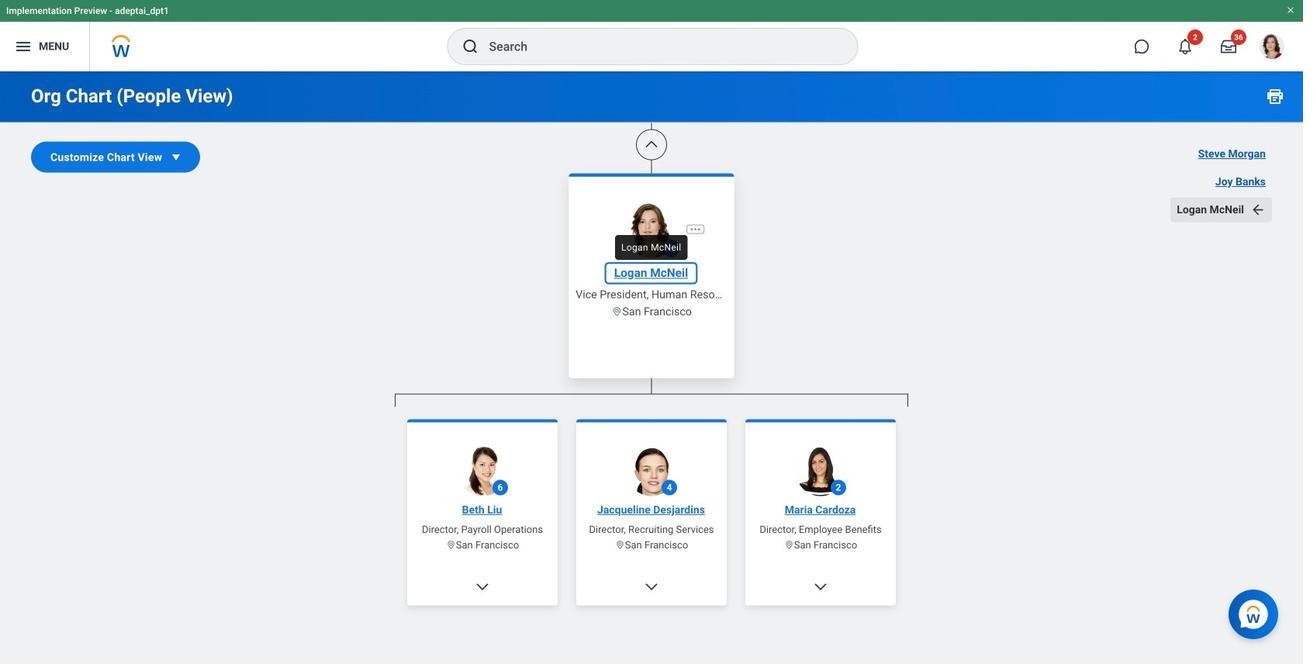 Task type: vqa. For each thing, say whether or not it's contained in the screenshot.
exclamation 'image'
no



Task type: locate. For each thing, give the bounding box(es) containing it.
chevron up image
[[644, 137, 659, 152]]

chevron down image
[[644, 579, 659, 595]]

location image
[[611, 306, 622, 317], [615, 540, 625, 550], [784, 540, 794, 550]]

main content
[[0, 0, 1303, 664]]

print org chart image
[[1266, 87, 1285, 106]]

close environment banner image
[[1286, 5, 1296, 15]]

arrow left image
[[1251, 202, 1266, 218]]

tooltip
[[611, 230, 692, 265]]

banner
[[0, 0, 1303, 71]]

notifications large image
[[1178, 39, 1193, 54]]



Task type: describe. For each thing, give the bounding box(es) containing it.
justify image
[[14, 37, 33, 56]]

caret down image
[[169, 149, 184, 165]]

search image
[[461, 37, 480, 56]]

logan mcneil, logan mcneil, 3 direct reports element
[[395, 407, 908, 664]]

Search Workday  search field
[[489, 29, 826, 64]]

profile logan mcneil image
[[1260, 34, 1285, 62]]

location image
[[446, 540, 456, 550]]

chevron down image
[[475, 579, 490, 595]]

inbox large image
[[1221, 39, 1237, 54]]



